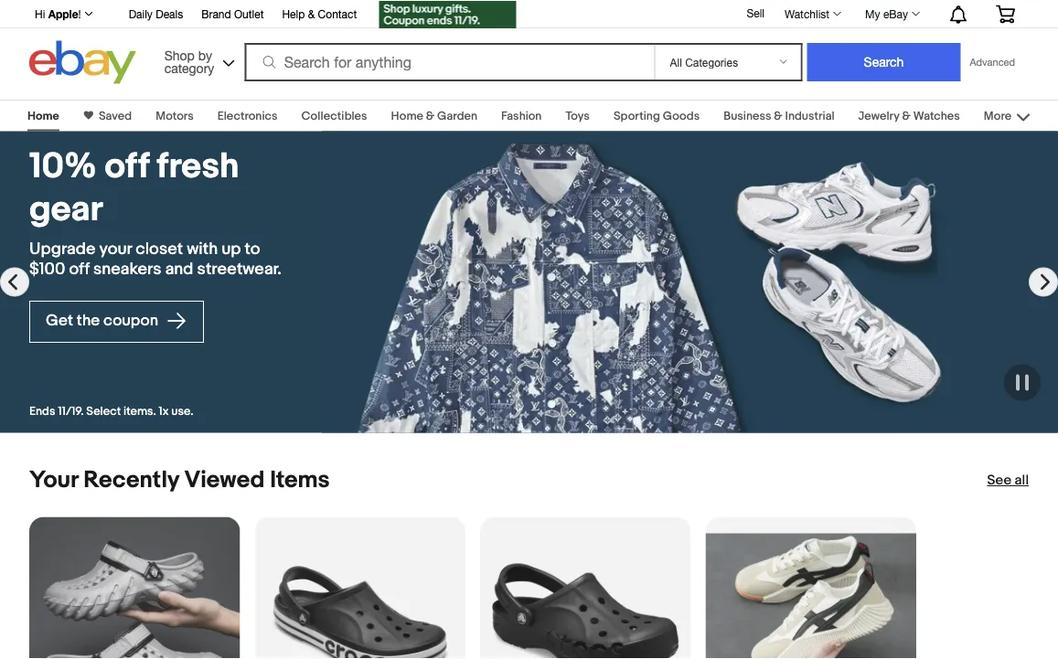 Task type: describe. For each thing, give the bounding box(es) containing it.
the
[[77, 312, 100, 331]]

items.
[[124, 404, 156, 418]]

!
[[78, 7, 81, 20]]

get the coupon link
[[29, 301, 204, 343]]

items
[[270, 466, 330, 495]]

fashion link
[[501, 109, 542, 123]]

my
[[866, 7, 881, 20]]

your recently viewed items
[[29, 466, 330, 495]]

business & industrial
[[724, 109, 835, 123]]

10%
[[29, 146, 97, 188]]

& for jewelry
[[902, 109, 911, 123]]

help & contact link
[[282, 5, 357, 25]]

& for home
[[426, 109, 435, 123]]

electronics
[[217, 109, 278, 123]]

hi
[[35, 7, 45, 20]]

watchlist
[[785, 7, 830, 20]]

deals
[[156, 7, 183, 20]]

your
[[29, 466, 78, 495]]

jewelry & watches
[[859, 109, 960, 123]]

advanced link
[[961, 44, 1025, 81]]

up
[[222, 239, 241, 259]]

10% off fresh gear link
[[29, 146, 293, 231]]

advanced
[[970, 56, 1015, 68]]

ends
[[29, 404, 55, 418]]

shop
[[164, 48, 195, 63]]

category
[[164, 60, 214, 75]]

motors link
[[156, 109, 194, 123]]

business
[[724, 109, 772, 123]]

my ebay
[[866, 7, 908, 20]]

streetwear.
[[197, 259, 282, 279]]

fashion
[[501, 109, 542, 123]]

closet
[[136, 239, 183, 259]]

brand outlet
[[201, 7, 264, 20]]

$100
[[29, 259, 65, 279]]

open
[[7, 3, 42, 19]]

hi apple !
[[35, 7, 81, 20]]

collectibles
[[301, 109, 367, 123]]

none submit inside shop by category banner
[[807, 43, 961, 81]]

sporting
[[614, 109, 660, 123]]

brand outlet link
[[201, 5, 264, 25]]

daily deals
[[129, 7, 183, 20]]

sporting goods link
[[614, 109, 700, 123]]

industrial
[[785, 109, 835, 123]]

1x
[[159, 404, 169, 418]]

all
[[1015, 472, 1029, 489]]

recently
[[83, 466, 179, 495]]

viewed
[[184, 466, 265, 495]]

help
[[282, 7, 305, 20]]

jewelry & watches link
[[859, 109, 960, 123]]

apple
[[48, 7, 78, 20]]

Search for anything text field
[[248, 45, 651, 80]]

sporting goods
[[614, 109, 700, 123]]

sell link
[[739, 7, 773, 19]]

outlet
[[234, 7, 264, 20]]

shop by category banner
[[25, 0, 1029, 89]]

help & contact
[[282, 7, 357, 20]]

daily deals link
[[129, 5, 183, 25]]

daily
[[129, 7, 153, 20]]



Task type: vqa. For each thing, say whether or not it's contained in the screenshot.
long.
no



Task type: locate. For each thing, give the bounding box(es) containing it.
ends 11/19. select items. 1x use.
[[29, 404, 194, 418]]

0 vertical spatial off
[[105, 146, 149, 188]]

&
[[308, 7, 315, 20], [426, 109, 435, 123], [774, 109, 783, 123], [902, 109, 911, 123]]

more
[[984, 109, 1015, 123]]

shop by category
[[164, 48, 214, 75]]

& for help
[[308, 7, 315, 20]]

upgrade
[[29, 239, 95, 259]]

your shopping cart image
[[995, 5, 1016, 23]]

0 horizontal spatial off
[[69, 259, 90, 279]]

your
[[99, 239, 132, 259]]

business & industrial link
[[724, 109, 835, 123]]

& right jewelry
[[902, 109, 911, 123]]

get the coupon image
[[379, 1, 516, 28]]

off
[[105, 146, 149, 188], [69, 259, 90, 279]]

2 home from the left
[[391, 109, 424, 123]]

off down the saved
[[105, 146, 149, 188]]

watches
[[914, 109, 960, 123]]

10% off fresh gear upgrade your closet with up to $100 off sneakers and streetwear.
[[29, 146, 282, 279]]

account navigation
[[25, 0, 1029, 31]]

& right help
[[308, 7, 315, 20]]

home up 10%
[[27, 109, 59, 123]]

garden
[[437, 109, 478, 123]]

see
[[987, 472, 1012, 489]]

& for business
[[774, 109, 783, 123]]

sell
[[747, 7, 765, 19]]

home
[[27, 109, 59, 123], [391, 109, 424, 123]]

home left garden
[[391, 109, 424, 123]]

electronics link
[[217, 109, 278, 123]]

see all link
[[987, 471, 1029, 490]]

contact
[[318, 7, 357, 20]]

1 home from the left
[[27, 109, 59, 123]]

sneakers
[[93, 259, 162, 279]]

fresh
[[157, 146, 239, 188]]

get the coupon
[[46, 312, 162, 331]]

& left garden
[[426, 109, 435, 123]]

and
[[165, 259, 193, 279]]

open button
[[0, 0, 65, 22]]

1 horizontal spatial off
[[105, 146, 149, 188]]

10% off fresh gear main content
[[0, 89, 1058, 660]]

watchlist link
[[775, 3, 850, 25]]

to
[[245, 239, 260, 259]]

home & garden link
[[391, 109, 478, 123]]

None submit
[[807, 43, 961, 81]]

off down upgrade
[[69, 259, 90, 279]]

motors
[[156, 109, 194, 123]]

saved
[[99, 109, 132, 123]]

my ebay link
[[855, 3, 929, 25]]

shop by category button
[[156, 41, 238, 80]]

get
[[46, 312, 73, 331]]

toys link
[[566, 109, 590, 123]]

1 vertical spatial off
[[69, 259, 90, 279]]

jewelry
[[859, 109, 900, 123]]

& right business
[[774, 109, 783, 123]]

home for home & garden
[[391, 109, 424, 123]]

toys
[[566, 109, 590, 123]]

1 horizontal spatial home
[[391, 109, 424, 123]]

& inside account navigation
[[308, 7, 315, 20]]

saved link
[[93, 109, 132, 123]]

goods
[[663, 109, 700, 123]]

brand
[[201, 7, 231, 20]]

ebay
[[884, 7, 908, 20]]

select
[[86, 404, 121, 418]]

home & garden
[[391, 109, 478, 123]]

see all
[[987, 472, 1029, 489]]

with
[[187, 239, 218, 259]]

home for home
[[27, 109, 59, 123]]

gear
[[29, 189, 103, 231]]

your recently viewed items link
[[29, 466, 330, 495]]

0 horizontal spatial home
[[27, 109, 59, 123]]

by
[[198, 48, 212, 63]]

use.
[[171, 404, 194, 418]]

collectibles link
[[301, 109, 367, 123]]

11/19.
[[58, 404, 84, 418]]

coupon
[[103, 312, 158, 331]]



